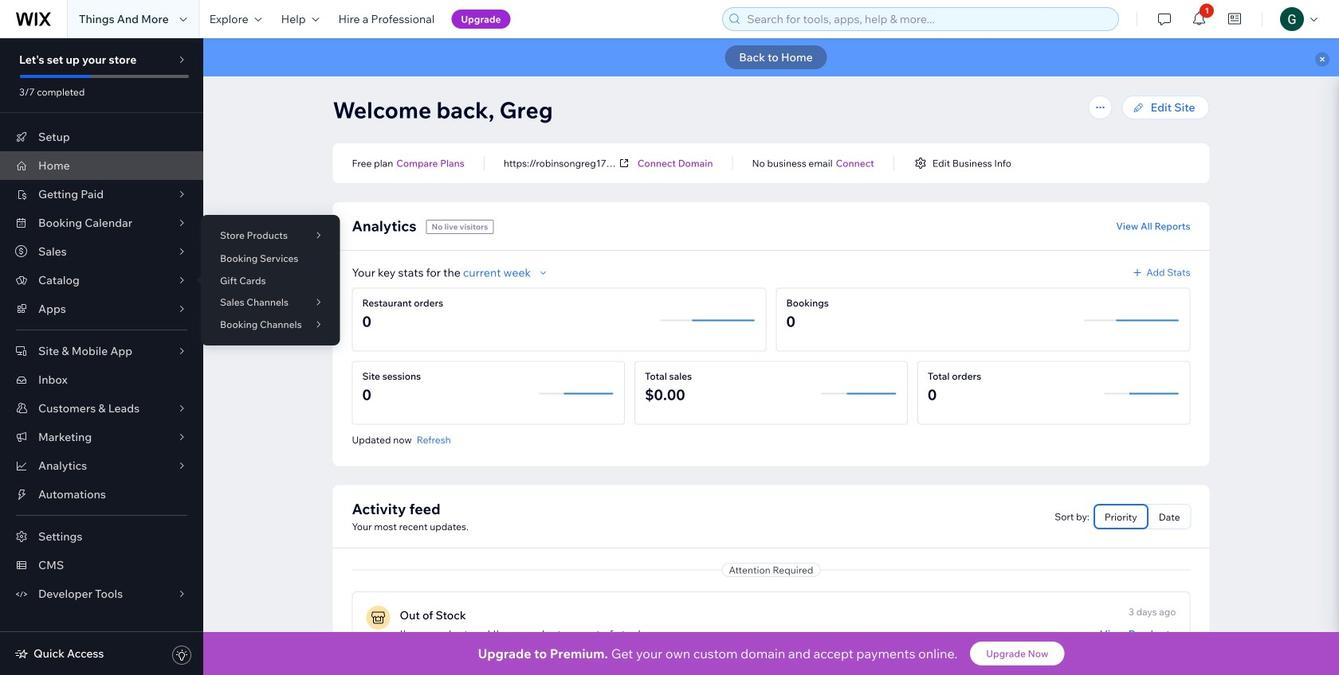 Task type: describe. For each thing, give the bounding box(es) containing it.
Search for tools, apps, help & more... field
[[742, 8, 1114, 30]]



Task type: locate. For each thing, give the bounding box(es) containing it.
alert
[[203, 38, 1339, 77]]

sidebar element
[[0, 38, 203, 676]]



Task type: vqa. For each thing, say whether or not it's contained in the screenshot.
the rightmost "Select"
no



